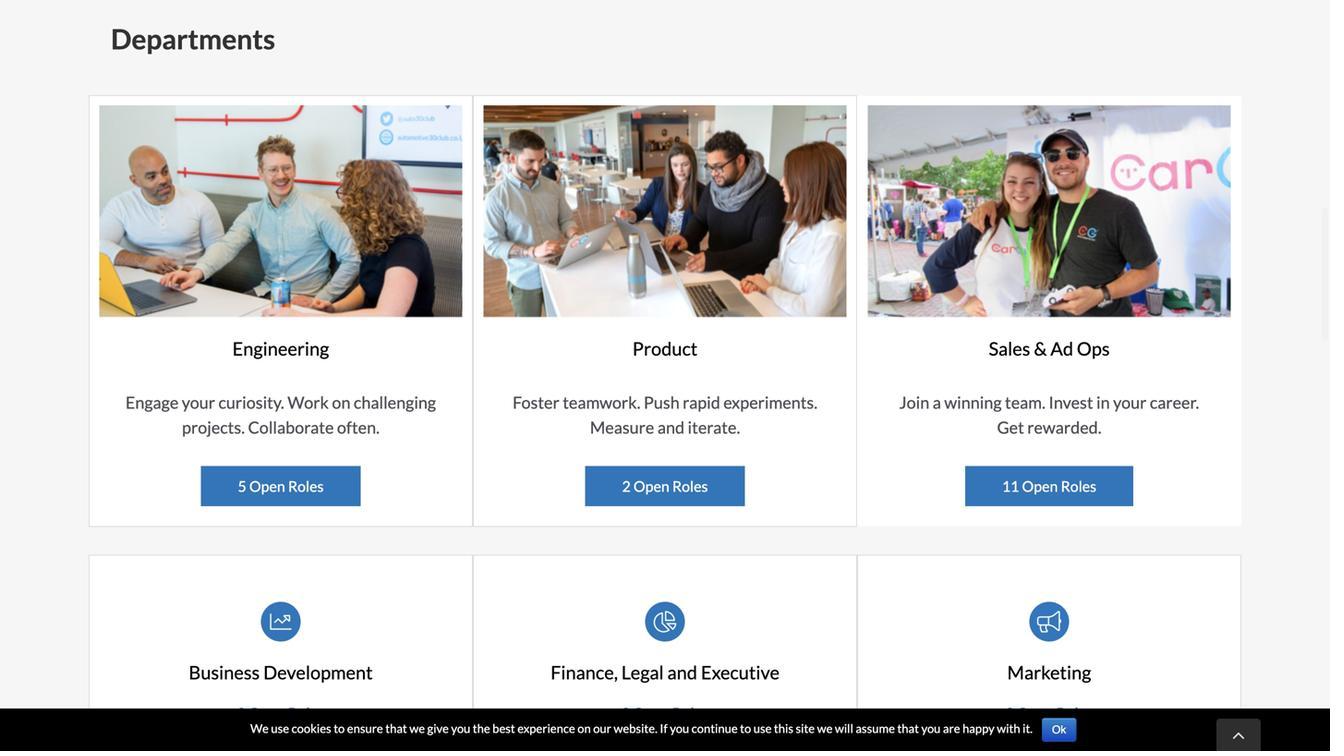Task type: describe. For each thing, give the bounding box(es) containing it.
roles for '2 open roles' link to the left
[[673, 477, 708, 495]]

engage
[[126, 392, 179, 413]]

open for 0 open roles link on the left of the page
[[249, 704, 285, 722]]

ops
[[1077, 338, 1110, 360]]

with
[[997, 721, 1021, 736]]

roles for right '2 open roles' link
[[1057, 704, 1093, 722]]

3 open roles
[[622, 704, 709, 722]]

rewarded.
[[1028, 417, 1102, 438]]

2 for '2 open roles' link to the left
[[622, 477, 631, 495]]

sales & ad ops
[[989, 338, 1110, 360]]

your inside 'join a winning team. invest in your career. get rewarded.'
[[1114, 392, 1147, 413]]

development
[[263, 662, 373, 684]]

ensure
[[347, 721, 383, 736]]

5 open roles
[[238, 477, 324, 495]]

engage your curiosity. work on challenging projects. collaborate often.
[[126, 392, 436, 438]]

0 open roles
[[237, 704, 325, 722]]

team.
[[1005, 392, 1046, 413]]

push
[[644, 392, 680, 413]]

11
[[1002, 477, 1020, 495]]

continue
[[692, 721, 738, 736]]

on inside engage your curiosity. work on challenging projects. collaborate often.
[[332, 392, 351, 413]]

sales
[[989, 338, 1031, 360]]

engineering
[[233, 338, 329, 360]]

collaborate
[[248, 417, 334, 438]]

assume
[[856, 721, 895, 736]]

5f31adaa5f6c88b98242d278_29e40f9d 7f38 441e ab81 a35dc345903b image
[[645, 602, 685, 642]]

1 horizontal spatial 2 open roles link
[[1006, 704, 1093, 722]]

1 vertical spatial and
[[668, 662, 698, 684]]

if
[[660, 721, 668, 736]]

the
[[473, 721, 490, 736]]

1 you from the left
[[451, 721, 471, 736]]

site
[[796, 721, 815, 736]]

a
[[933, 392, 941, 413]]

1 that from the left
[[386, 721, 407, 736]]

roles for 3 open roles link in the bottom of the page
[[672, 704, 709, 722]]

join a winning team. invest in your career. get rewarded.
[[900, 392, 1200, 438]]

measure
[[590, 417, 655, 438]]

11 open roles link
[[965, 466, 1134, 506]]

ok link
[[1042, 718, 1077, 742]]

career.
[[1150, 392, 1200, 413]]

1 to from the left
[[334, 721, 345, 736]]

5
[[238, 477, 247, 495]]

this
[[774, 721, 794, 736]]

join
[[900, 392, 930, 413]]

11 open roles
[[1002, 477, 1097, 495]]

2 open roles for '2 open roles' link to the left
[[622, 477, 708, 495]]

0
[[237, 704, 246, 722]]

are
[[943, 721, 961, 736]]

2 that from the left
[[898, 721, 919, 736]]

business development
[[189, 662, 373, 684]]

marketing
[[1008, 662, 1092, 684]]

foster
[[513, 392, 560, 413]]

finance,
[[551, 662, 618, 684]]

3 open roles link
[[622, 704, 709, 722]]

website.
[[614, 721, 658, 736]]

winning
[[945, 392, 1002, 413]]

business
[[189, 662, 260, 684]]

3 you from the left
[[922, 721, 941, 736]]

roles for 0 open roles link on the left of the page
[[288, 704, 325, 722]]

0 open roles link
[[237, 704, 325, 722]]



Task type: vqa. For each thing, say whether or not it's contained in the screenshot.


Task type: locate. For each thing, give the bounding box(es) containing it.
roles down development
[[288, 704, 325, 722]]

1 vertical spatial 2
[[1006, 704, 1015, 722]]

1 use from the left
[[271, 721, 289, 736]]

roles down iterate.
[[673, 477, 708, 495]]

1 horizontal spatial that
[[898, 721, 919, 736]]

and right legal
[[668, 662, 698, 684]]

0 vertical spatial on
[[332, 392, 351, 413]]

teamwork.
[[563, 392, 641, 413]]

0 horizontal spatial 2
[[622, 477, 631, 495]]

to right continue
[[740, 721, 751, 736]]

1 horizontal spatial on
[[578, 721, 591, 736]]

roles inside 5 open roles link
[[288, 477, 324, 495]]

will
[[835, 721, 854, 736]]

1 horizontal spatial we
[[817, 721, 833, 736]]

we use cookies to ensure that we give you the best experience on our website. if you continue to use this site we will assume that you are happy with it.
[[250, 721, 1033, 736]]

give
[[427, 721, 449, 736]]

5f31adc196b755b79a9615cf_5b77497f a1e2 4b2f 9ac4 457f5903a2cb image
[[1030, 602, 1070, 642]]

3
[[622, 704, 630, 722]]

challenging
[[354, 392, 436, 413]]

engineering image
[[99, 105, 462, 318]]

0 horizontal spatial 2 open roles link
[[585, 466, 745, 506]]

legal
[[622, 662, 664, 684]]

1 your from the left
[[182, 392, 215, 413]]

we
[[250, 721, 269, 736]]

experiments.
[[724, 392, 818, 413]]

roles up ok
[[1057, 704, 1093, 722]]

your up projects.
[[182, 392, 215, 413]]

often.
[[337, 417, 380, 438]]

open for 5 open roles link
[[249, 477, 285, 495]]

1 horizontal spatial 2
[[1006, 704, 1015, 722]]

0 horizontal spatial you
[[451, 721, 471, 736]]

roles right if
[[672, 704, 709, 722]]

you left the at the bottom left of page
[[451, 721, 471, 736]]

1 we from the left
[[410, 721, 425, 736]]

2 left it.
[[1006, 704, 1015, 722]]

2 open roles down foster teamwork. push rapid experiments. measure and iterate.
[[622, 477, 708, 495]]

that right assume on the right bottom
[[898, 721, 919, 736]]

to
[[334, 721, 345, 736], [740, 721, 751, 736]]

ok
[[1052, 723, 1067, 736]]

product
[[633, 338, 698, 360]]

and
[[658, 417, 685, 438], [668, 662, 698, 684]]

in
[[1097, 392, 1110, 413]]

roles for 5 open roles link
[[288, 477, 324, 495]]

1 horizontal spatial 2 open roles
[[1006, 704, 1093, 722]]

rapid
[[683, 392, 721, 413]]

your inside engage your curiosity. work on challenging projects. collaborate often.
[[182, 392, 215, 413]]

0 vertical spatial 2
[[622, 477, 631, 495]]

roles down collaborate
[[288, 477, 324, 495]]

on left our
[[578, 721, 591, 736]]

open for 3 open roles link in the bottom of the page
[[633, 704, 670, 722]]

iterate.
[[688, 417, 740, 438]]

open for "11 open roles" link
[[1022, 477, 1058, 495]]

you left 'are'
[[922, 721, 941, 736]]

roles inside "11 open roles" link
[[1061, 477, 1097, 495]]

happy
[[963, 721, 995, 736]]

2 your from the left
[[1114, 392, 1147, 413]]

roles
[[288, 477, 324, 495], [673, 477, 708, 495], [1061, 477, 1097, 495], [288, 704, 325, 722], [672, 704, 709, 722], [1057, 704, 1093, 722]]

and down push
[[658, 417, 685, 438]]

2 to from the left
[[740, 721, 751, 736]]

your right 'in'
[[1114, 392, 1147, 413]]

get
[[997, 417, 1025, 438]]

it.
[[1023, 721, 1033, 736]]

you
[[451, 721, 471, 736], [670, 721, 689, 736], [922, 721, 941, 736]]

sales image
[[868, 105, 1231, 318]]

0 vertical spatial and
[[658, 417, 685, 438]]

roles for "11 open roles" link
[[1061, 477, 1097, 495]]

cookies
[[292, 721, 331, 736]]

2 open roles for right '2 open roles' link
[[1006, 704, 1093, 722]]

roles inside '2 open roles' link
[[673, 477, 708, 495]]

use right we
[[271, 721, 289, 736]]

1 vertical spatial 2 open roles link
[[1006, 704, 1093, 722]]

our
[[593, 721, 612, 736]]

curiosity.
[[219, 392, 284, 413]]

2 we from the left
[[817, 721, 833, 736]]

2 open roles link up ok
[[1006, 704, 1093, 722]]

projects.
[[182, 417, 245, 438]]

use left this
[[754, 721, 772, 736]]

experience
[[518, 721, 575, 736]]

product image
[[484, 105, 847, 318]]

0 horizontal spatial 2 open roles
[[622, 477, 708, 495]]

1 horizontal spatial you
[[670, 721, 689, 736]]

1 vertical spatial 2 open roles
[[1006, 704, 1093, 722]]

0 horizontal spatial your
[[182, 392, 215, 413]]

0 horizontal spatial that
[[386, 721, 407, 736]]

that
[[386, 721, 407, 736], [898, 721, 919, 736]]

departments
[[111, 22, 275, 55]]

2
[[622, 477, 631, 495], [1006, 704, 1015, 722]]

best
[[493, 721, 515, 736]]

open
[[249, 477, 285, 495], [634, 477, 670, 495], [1022, 477, 1058, 495], [249, 704, 285, 722], [633, 704, 670, 722], [1017, 704, 1054, 722]]

finance, legal and executive
[[551, 662, 780, 684]]

1 vertical spatial on
[[578, 721, 591, 736]]

2 open roles
[[622, 477, 708, 495], [1006, 704, 1093, 722]]

2 horizontal spatial you
[[922, 721, 941, 736]]

0 horizontal spatial we
[[410, 721, 425, 736]]

use
[[271, 721, 289, 736], [754, 721, 772, 736]]

to left ensure
[[334, 721, 345, 736]]

2 open roles up ok
[[1006, 704, 1093, 722]]

and inside foster teamwork. push rapid experiments. measure and iterate.
[[658, 417, 685, 438]]

0 horizontal spatial on
[[332, 392, 351, 413]]

foster teamwork. push rapid experiments. measure and iterate.
[[513, 392, 818, 438]]

1 horizontal spatial to
[[740, 721, 751, 736]]

0 vertical spatial 2 open roles
[[622, 477, 708, 495]]

1 horizontal spatial use
[[754, 721, 772, 736]]

0 vertical spatial 2 open roles link
[[585, 466, 745, 506]]

on
[[332, 392, 351, 413], [578, 721, 591, 736]]

2 open roles link
[[585, 466, 745, 506], [1006, 704, 1093, 722]]

0 horizontal spatial use
[[271, 721, 289, 736]]

we left will
[[817, 721, 833, 736]]

that right ensure
[[386, 721, 407, 736]]

2 open roles link down foster teamwork. push rapid experiments. measure and iterate.
[[585, 466, 745, 506]]

5f31ad94ba094c37e54fab40_1d048fb8 41a9 4ac0 93e9 7fd1d23fedbd image
[[261, 602, 301, 642]]

on up often.
[[332, 392, 351, 413]]

you right if
[[670, 721, 689, 736]]

invest
[[1049, 392, 1094, 413]]

2 for right '2 open roles' link
[[1006, 704, 1015, 722]]

1 horizontal spatial your
[[1114, 392, 1147, 413]]

2 down measure at bottom left
[[622, 477, 631, 495]]

we
[[410, 721, 425, 736], [817, 721, 833, 736]]

your
[[182, 392, 215, 413], [1114, 392, 1147, 413]]

roles down rewarded.
[[1061, 477, 1097, 495]]

we left the give
[[410, 721, 425, 736]]

0 horizontal spatial to
[[334, 721, 345, 736]]

2 you from the left
[[670, 721, 689, 736]]

5 open roles link
[[201, 466, 361, 506]]

ad
[[1051, 338, 1074, 360]]

work
[[288, 392, 329, 413]]

2 use from the left
[[754, 721, 772, 736]]

&
[[1034, 338, 1047, 360]]

executive
[[701, 662, 780, 684]]



